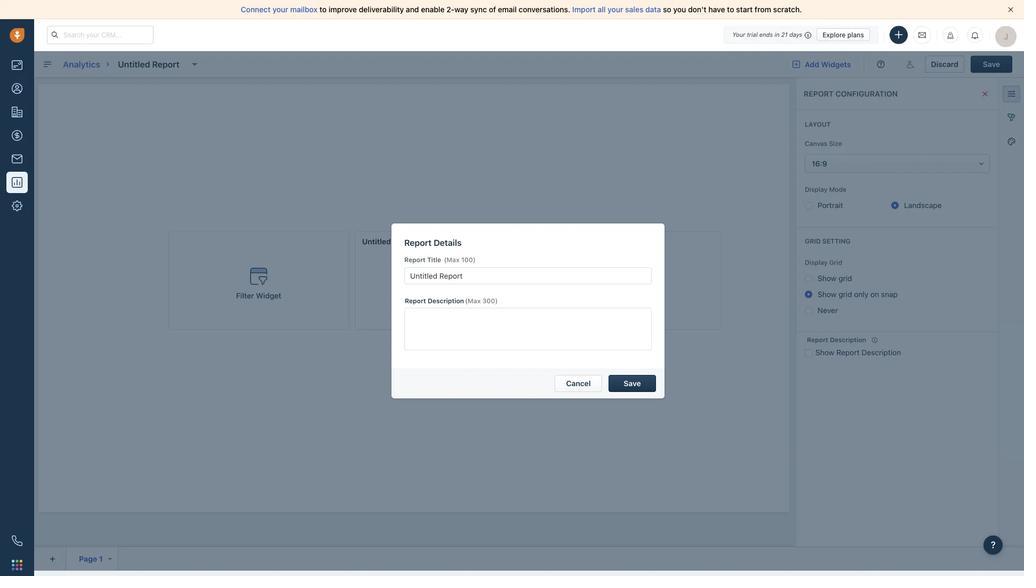 Task type: vqa. For each thing, say whether or not it's contained in the screenshot.
left "your"
yes



Task type: describe. For each thing, give the bounding box(es) containing it.
Search your CRM... text field
[[47, 26, 154, 44]]

connect your mailbox to improve deliverability and enable 2-way sync of email conversations. import all your sales data so you don't have to start from scratch.
[[241, 5, 803, 14]]

email
[[498, 5, 517, 14]]

2 to from the left
[[728, 5, 735, 14]]

enable
[[421, 5, 445, 14]]

start
[[737, 5, 753, 14]]

close image
[[1009, 7, 1014, 12]]

phone element
[[6, 531, 28, 552]]

conversations.
[[519, 5, 571, 14]]

from
[[755, 5, 772, 14]]

way
[[455, 5, 469, 14]]

freshworks switcher image
[[12, 560, 22, 571]]

connect your mailbox link
[[241, 5, 320, 14]]

phone image
[[12, 536, 22, 547]]

deliverability
[[359, 5, 404, 14]]

trial
[[747, 31, 758, 38]]

explore
[[823, 31, 846, 38]]

1 to from the left
[[320, 5, 327, 14]]

2 your from the left
[[608, 5, 624, 14]]



Task type: locate. For each thing, give the bounding box(es) containing it.
your right all
[[608, 5, 624, 14]]

21
[[782, 31, 788, 38]]

in
[[775, 31, 780, 38]]

sales
[[626, 5, 644, 14]]

to left start
[[728, 5, 735, 14]]

connect
[[241, 5, 271, 14]]

your trial ends in 21 days
[[733, 31, 803, 38]]

all
[[598, 5, 606, 14]]

explore plans
[[823, 31, 865, 38]]

2-
[[447, 5, 455, 14]]

1 your from the left
[[273, 5, 288, 14]]

1 horizontal spatial your
[[608, 5, 624, 14]]

mailbox
[[290, 5, 318, 14]]

your
[[273, 5, 288, 14], [608, 5, 624, 14]]

and
[[406, 5, 419, 14]]

1 horizontal spatial to
[[728, 5, 735, 14]]

your left mailbox
[[273, 5, 288, 14]]

explore plans link
[[817, 28, 871, 41]]

data
[[646, 5, 662, 14]]

so
[[663, 5, 672, 14]]

plans
[[848, 31, 865, 38]]

import
[[573, 5, 596, 14]]

days
[[790, 31, 803, 38]]

your
[[733, 31, 746, 38]]

of
[[489, 5, 496, 14]]

to right mailbox
[[320, 5, 327, 14]]

0 horizontal spatial to
[[320, 5, 327, 14]]

0 horizontal spatial your
[[273, 5, 288, 14]]

what's new image
[[947, 32, 955, 39]]

to
[[320, 5, 327, 14], [728, 5, 735, 14]]

don't
[[689, 5, 707, 14]]

import all your sales data link
[[573, 5, 663, 14]]

send email image
[[919, 31, 927, 39]]

sync
[[471, 5, 487, 14]]

scratch.
[[774, 5, 803, 14]]

ends
[[760, 31, 773, 38]]

have
[[709, 5, 726, 14]]

improve
[[329, 5, 357, 14]]

you
[[674, 5, 687, 14]]



